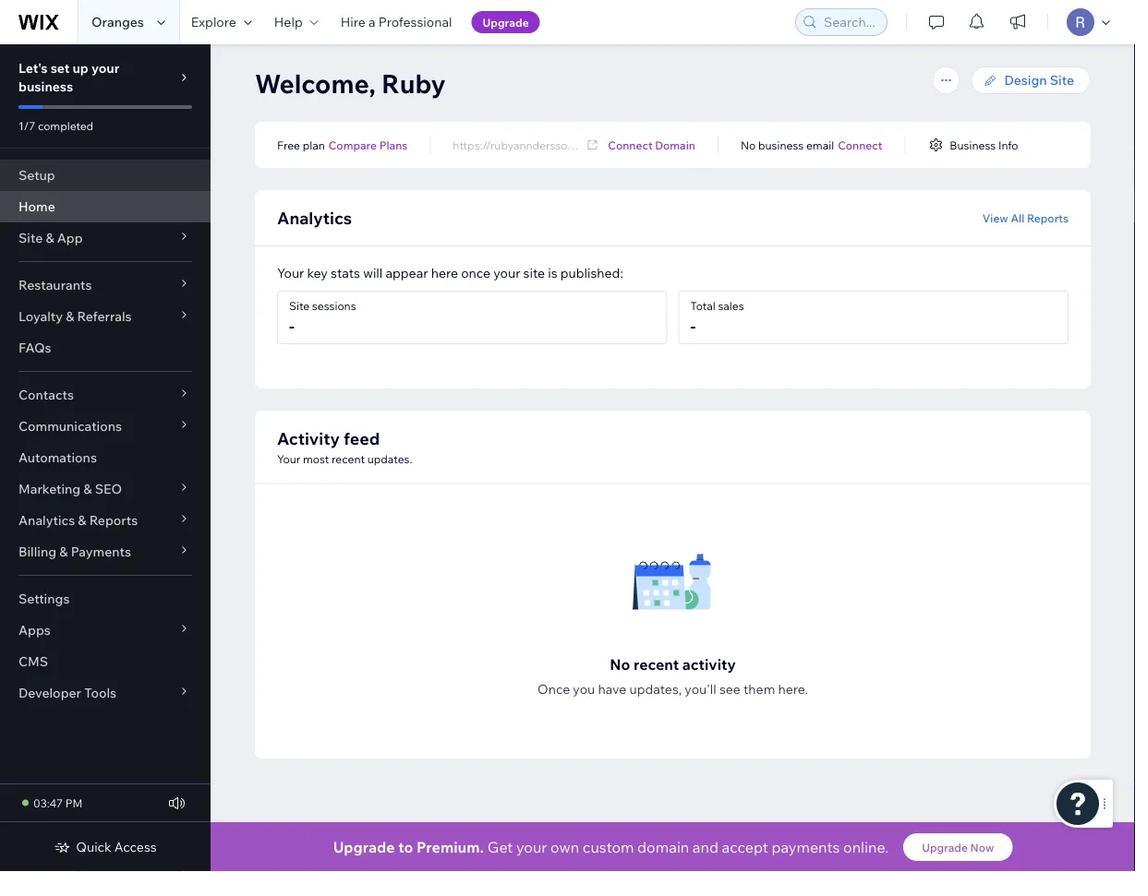 Task type: describe. For each thing, give the bounding box(es) containing it.
no business email connect
[[741, 138, 883, 152]]

reports for analytics & reports
[[89, 513, 138, 529]]

quick
[[76, 840, 111, 856]]

most
[[303, 452, 329, 466]]

loyalty
[[18, 309, 63, 325]]

analytics & reports button
[[0, 505, 211, 537]]

site & app button
[[0, 223, 211, 254]]

setup link
[[0, 160, 211, 191]]

explore
[[191, 14, 236, 30]]

& for billing
[[59, 544, 68, 560]]

no for recent
[[610, 655, 630, 674]]

plans
[[379, 138, 408, 152]]

connect inside 'link'
[[608, 138, 653, 152]]

email
[[806, 138, 834, 152]]

stats
[[331, 265, 360, 281]]

info
[[998, 138, 1018, 152]]

loyalty & referrals
[[18, 309, 132, 325]]

site sessions -
[[289, 299, 356, 336]]

app
[[57, 230, 83, 246]]

analytics for analytics
[[277, 207, 352, 228]]

developer tools
[[18, 685, 117, 702]]

have
[[598, 682, 627, 698]]

contacts
[[18, 387, 74, 403]]

your inside let's set up your business
[[91, 60, 119, 76]]

1/7
[[18, 119, 35, 133]]

help
[[274, 14, 303, 30]]

view all reports button
[[983, 210, 1069, 226]]

https://rubyanndersson.wixsite.com/oranges link
[[453, 137, 682, 156]]

see
[[719, 682, 741, 698]]

1/7 completed
[[18, 119, 93, 133]]

view
[[983, 211, 1009, 225]]

settings
[[18, 591, 70, 607]]

& for site
[[46, 230, 54, 246]]

1 vertical spatial business
[[758, 138, 804, 152]]

billing & payments button
[[0, 537, 211, 568]]

business
[[950, 138, 996, 152]]

hire
[[341, 14, 366, 30]]

once
[[538, 682, 570, 698]]

developer
[[18, 685, 81, 702]]

design
[[1005, 72, 1047, 88]]

developer tools button
[[0, 678, 211, 709]]

site for -
[[289, 299, 310, 313]]

marketing & seo button
[[0, 474, 211, 505]]

professional
[[378, 14, 452, 30]]

connect domain link
[[608, 137, 696, 153]]

Search... field
[[818, 9, 881, 35]]

restaurants
[[18, 277, 92, 293]]

feed
[[344, 428, 380, 449]]

business info button
[[928, 137, 1018, 153]]

oranges
[[91, 14, 144, 30]]

is
[[548, 265, 558, 281]]

here
[[431, 265, 458, 281]]

let's
[[18, 60, 48, 76]]

restaurants button
[[0, 270, 211, 301]]

upgrade to premium. get your own custom domain and accept payments online.
[[333, 839, 889, 857]]

site & app
[[18, 230, 83, 246]]

& for marketing
[[83, 481, 92, 497]]

& for analytics
[[78, 513, 86, 529]]

compare plans link
[[329, 137, 408, 153]]

you'll
[[685, 682, 717, 698]]

welcome, ruby
[[255, 67, 446, 99]]

payments
[[772, 839, 840, 857]]

completed
[[38, 119, 93, 133]]

business info
[[950, 138, 1018, 152]]

here.
[[778, 682, 808, 698]]

1 your from the top
[[277, 265, 304, 281]]

total
[[691, 299, 716, 313]]

ruby
[[382, 67, 446, 99]]

loyalty & referrals button
[[0, 301, 211, 333]]

- for total sales -
[[691, 315, 696, 336]]

apps button
[[0, 615, 211, 647]]

site for app
[[18, 230, 43, 246]]

your key stats will appear here once your site is published:
[[277, 265, 623, 281]]

design site link
[[971, 67, 1091, 94]]

updates,
[[629, 682, 682, 698]]

sales
[[718, 299, 744, 313]]

cms link
[[0, 647, 211, 678]]

quick access button
[[54, 840, 157, 856]]

home
[[18, 199, 55, 215]]

setup
[[18, 167, 55, 183]]

marketing & seo
[[18, 481, 122, 497]]

activity feed your most recent updates.
[[277, 428, 412, 466]]

now
[[970, 841, 994, 855]]



Task type: vqa. For each thing, say whether or not it's contained in the screenshot.
Search... 'Field'
yes



Task type: locate. For each thing, give the bounding box(es) containing it.
site inside dropdown button
[[18, 230, 43, 246]]

1 horizontal spatial reports
[[1027, 211, 1069, 225]]

1 vertical spatial recent
[[634, 655, 679, 674]]

reports
[[1027, 211, 1069, 225], [89, 513, 138, 529]]

upgrade now button
[[904, 834, 1013, 862]]

a
[[368, 14, 376, 30]]

free
[[277, 138, 300, 152]]

site inside site sessions -
[[289, 299, 310, 313]]

connect domain
[[608, 138, 696, 152]]

https://rubyanndersson.wixsite.com/oranges
[[453, 138, 682, 152]]

analytics
[[277, 207, 352, 228], [18, 513, 75, 529]]

site left sessions
[[289, 299, 310, 313]]

no inside no recent activity once you have updates, you'll see them here.
[[610, 655, 630, 674]]

0 horizontal spatial business
[[18, 79, 73, 95]]

recent
[[332, 452, 365, 466], [634, 655, 679, 674]]

welcome,
[[255, 67, 376, 99]]

business inside let's set up your business
[[18, 79, 73, 95]]

upgrade for upgrade
[[483, 15, 529, 29]]

and
[[693, 839, 719, 857]]

home link
[[0, 191, 211, 223]]

0 horizontal spatial recent
[[332, 452, 365, 466]]

2 vertical spatial site
[[289, 299, 310, 313]]

help button
[[263, 0, 329, 44]]

you
[[573, 682, 595, 698]]

get
[[488, 839, 513, 857]]

& left app
[[46, 230, 54, 246]]

0 horizontal spatial site
[[18, 230, 43, 246]]

no left email
[[741, 138, 756, 152]]

1 vertical spatial no
[[610, 655, 630, 674]]

1 horizontal spatial no
[[741, 138, 756, 152]]

cms
[[18, 654, 48, 670]]

tools
[[84, 685, 117, 702]]

billing
[[18, 544, 56, 560]]

& right billing
[[59, 544, 68, 560]]

0 vertical spatial no
[[741, 138, 756, 152]]

published:
[[560, 265, 623, 281]]

domain
[[637, 839, 689, 857]]

contacts button
[[0, 380, 211, 411]]

marketing
[[18, 481, 81, 497]]

upgrade left to
[[333, 839, 395, 857]]

custom
[[583, 839, 634, 857]]

upgrade left now
[[922, 841, 968, 855]]

view all reports
[[983, 211, 1069, 225]]

1 horizontal spatial -
[[691, 315, 696, 336]]

business left email
[[758, 138, 804, 152]]

your right up
[[91, 60, 119, 76]]

1 vertical spatial site
[[18, 230, 43, 246]]

total sales -
[[691, 299, 744, 336]]

1 horizontal spatial site
[[289, 299, 310, 313]]

recent inside no recent activity once you have updates, you'll see them here.
[[634, 655, 679, 674]]

- inside site sessions -
[[289, 315, 295, 336]]

analytics down marketing
[[18, 513, 75, 529]]

0 vertical spatial your
[[91, 60, 119, 76]]

1 vertical spatial analytics
[[18, 513, 75, 529]]

updates.
[[367, 452, 412, 466]]

key
[[307, 265, 328, 281]]

communications button
[[0, 411, 211, 442]]

activity
[[277, 428, 340, 449]]

reports down seo
[[89, 513, 138, 529]]

reports right all
[[1027, 211, 1069, 225]]

1 horizontal spatial connect
[[838, 138, 883, 152]]

0 vertical spatial your
[[277, 265, 304, 281]]

connect right email
[[838, 138, 883, 152]]

site
[[523, 265, 545, 281]]

communications
[[18, 418, 122, 435]]

to
[[398, 839, 413, 857]]

seo
[[95, 481, 122, 497]]

1 horizontal spatial business
[[758, 138, 804, 152]]

business down let's at the top left of page
[[18, 79, 73, 95]]

upgrade
[[483, 15, 529, 29], [333, 839, 395, 857], [922, 841, 968, 855]]

& right loyalty
[[66, 309, 74, 325]]

1 horizontal spatial upgrade
[[483, 15, 529, 29]]

once
[[461, 265, 491, 281]]

0 horizontal spatial no
[[610, 655, 630, 674]]

let's set up your business
[[18, 60, 119, 95]]

& for loyalty
[[66, 309, 74, 325]]

referrals
[[77, 309, 132, 325]]

recent down feed
[[332, 452, 365, 466]]

sessions
[[312, 299, 356, 313]]

1 vertical spatial reports
[[89, 513, 138, 529]]

quick access
[[76, 840, 157, 856]]

0 vertical spatial reports
[[1027, 211, 1069, 225]]

design site
[[1005, 72, 1074, 88]]

2 your from the top
[[277, 452, 300, 466]]

upgrade inside button
[[922, 841, 968, 855]]

all
[[1011, 211, 1025, 225]]

& inside popup button
[[66, 309, 74, 325]]

your
[[277, 265, 304, 281], [277, 452, 300, 466]]

your inside "activity feed your most recent updates."
[[277, 452, 300, 466]]

your right get
[[516, 839, 547, 857]]

0 horizontal spatial analytics
[[18, 513, 75, 529]]

apps
[[18, 623, 51, 639]]

0 vertical spatial recent
[[332, 452, 365, 466]]

upgrade for upgrade now
[[922, 841, 968, 855]]

- inside "total sales -"
[[691, 315, 696, 336]]

0 vertical spatial site
[[1050, 72, 1074, 88]]

hire a professional
[[341, 14, 452, 30]]

1 horizontal spatial recent
[[634, 655, 679, 674]]

2 - from the left
[[691, 315, 696, 336]]

2 vertical spatial your
[[516, 839, 547, 857]]

0 horizontal spatial reports
[[89, 513, 138, 529]]

recent up updates,
[[634, 655, 679, 674]]

faqs link
[[0, 333, 211, 364]]

& inside dropdown button
[[46, 230, 54, 246]]

hire a professional link
[[329, 0, 463, 44]]

business
[[18, 79, 73, 95], [758, 138, 804, 152]]

site right design
[[1050, 72, 1074, 88]]

1 horizontal spatial analytics
[[277, 207, 352, 228]]

0 horizontal spatial upgrade
[[333, 839, 395, 857]]

upgrade now
[[922, 841, 994, 855]]

your left most
[[277, 452, 300, 466]]

your left the key
[[277, 265, 304, 281]]

1 - from the left
[[289, 315, 295, 336]]

1 vertical spatial your
[[277, 452, 300, 466]]

recent inside "activity feed your most recent updates."
[[332, 452, 365, 466]]

1 vertical spatial your
[[494, 265, 520, 281]]

analytics up the key
[[277, 207, 352, 228]]

0 vertical spatial business
[[18, 79, 73, 95]]

up
[[73, 60, 89, 76]]

domain
[[655, 138, 696, 152]]

sidebar element
[[0, 44, 211, 873]]

billing & payments
[[18, 544, 131, 560]]

your left site
[[494, 265, 520, 281]]

1 connect from the left
[[608, 138, 653, 152]]

appear
[[386, 265, 428, 281]]

0 vertical spatial analytics
[[277, 207, 352, 228]]

& left seo
[[83, 481, 92, 497]]

connect left domain
[[608, 138, 653, 152]]

online.
[[843, 839, 889, 857]]

faqs
[[18, 340, 51, 356]]

upgrade right professional
[[483, 15, 529, 29]]

&
[[46, 230, 54, 246], [66, 309, 74, 325], [83, 481, 92, 497], [78, 513, 86, 529], [59, 544, 68, 560]]

settings link
[[0, 584, 211, 615]]

automations link
[[0, 442, 211, 474]]

own
[[550, 839, 579, 857]]

reports for view all reports
[[1027, 211, 1069, 225]]

no up have
[[610, 655, 630, 674]]

reports inside button
[[1027, 211, 1069, 225]]

upgrade inside button
[[483, 15, 529, 29]]

compare
[[329, 138, 377, 152]]

& up billing & payments
[[78, 513, 86, 529]]

analytics & reports
[[18, 513, 138, 529]]

0 horizontal spatial connect
[[608, 138, 653, 152]]

reports inside popup button
[[89, 513, 138, 529]]

& inside dropdown button
[[83, 481, 92, 497]]

free plan compare plans
[[277, 138, 408, 152]]

accept
[[722, 839, 768, 857]]

2 horizontal spatial site
[[1050, 72, 1074, 88]]

set
[[51, 60, 70, 76]]

payments
[[71, 544, 131, 560]]

no recent activity once you have updates, you'll see them here.
[[538, 655, 808, 698]]

analytics for analytics & reports
[[18, 513, 75, 529]]

no for business
[[741, 138, 756, 152]]

2 horizontal spatial upgrade
[[922, 841, 968, 855]]

-
[[289, 315, 295, 336], [691, 315, 696, 336]]

0 horizontal spatial -
[[289, 315, 295, 336]]

- for site sessions -
[[289, 315, 295, 336]]

analytics inside analytics & reports popup button
[[18, 513, 75, 529]]

03:47 pm
[[33, 797, 82, 811]]

upgrade for upgrade to premium. get your own custom domain and accept payments online.
[[333, 839, 395, 857]]

activity
[[682, 655, 736, 674]]

site down home
[[18, 230, 43, 246]]

2 connect from the left
[[838, 138, 883, 152]]



